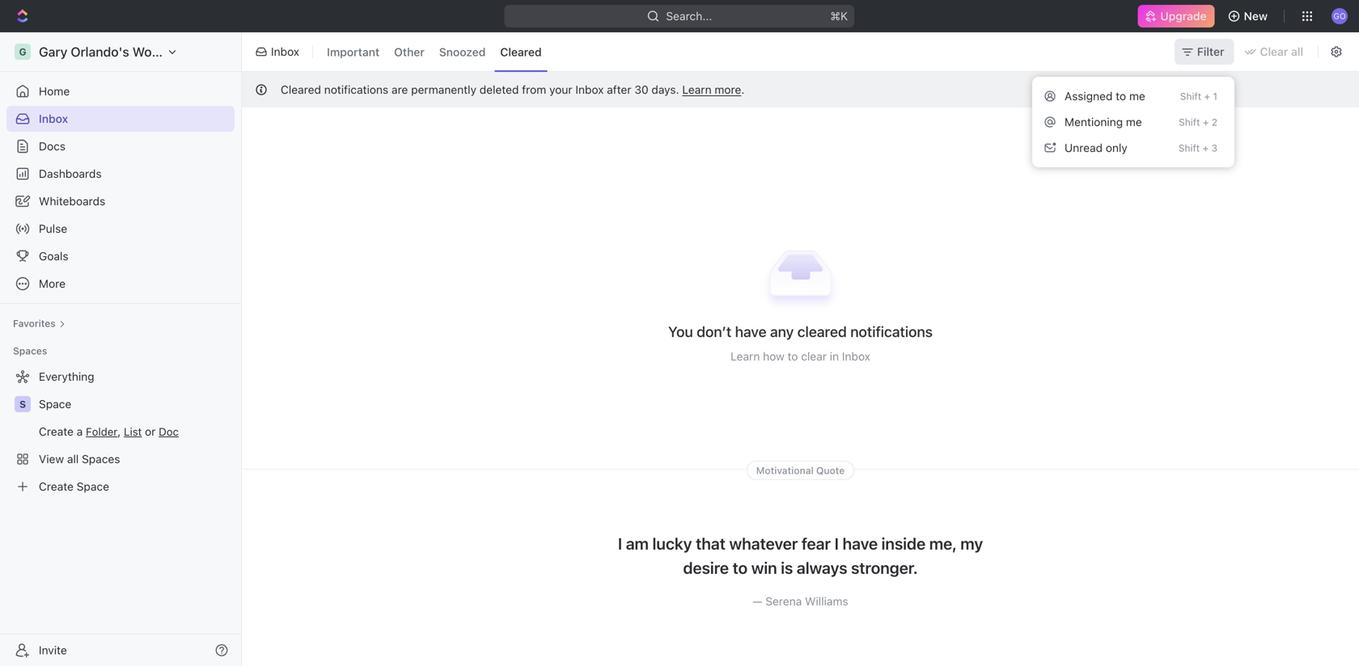 Task type: locate. For each thing, give the bounding box(es) containing it.
1 vertical spatial shift
[[1179, 117, 1200, 128]]

cleared button
[[495, 39, 548, 65]]

1 horizontal spatial learn
[[731, 350, 760, 363]]

learn left 'more'
[[682, 83, 712, 96]]

0 vertical spatial cleared
[[500, 45, 542, 58]]

days.
[[652, 83, 679, 96]]

0 horizontal spatial i
[[618, 534, 622, 553]]

learn
[[682, 83, 712, 96], [731, 350, 760, 363]]

1 horizontal spatial cleared
[[500, 45, 542, 58]]

3
[[1212, 142, 1218, 154]]

0 vertical spatial me
[[1130, 89, 1146, 103]]

have
[[735, 323, 767, 341], [843, 534, 878, 553]]

learn more link
[[682, 83, 741, 96]]

notifications right cleared
[[851, 323, 933, 341]]

you
[[668, 323, 693, 341]]

notifications down important 'button'
[[324, 83, 389, 96]]

+ left 2
[[1203, 117, 1209, 128]]

learn left how
[[731, 350, 760, 363]]

i
[[618, 534, 622, 553], [835, 534, 839, 553]]

—
[[753, 595, 763, 608]]

1 vertical spatial cleared
[[281, 83, 321, 96]]

me up only at the top of page
[[1126, 115, 1142, 129]]

1 vertical spatial learn
[[731, 350, 760, 363]]

1 vertical spatial to
[[788, 350, 798, 363]]

to left win
[[733, 559, 748, 578]]

more
[[715, 83, 741, 96]]

deleted
[[480, 83, 519, 96]]

i right fear
[[835, 534, 839, 553]]

upgrade
[[1161, 9, 1207, 23]]

2 vertical spatial to
[[733, 559, 748, 578]]

+ for mentioning me
[[1203, 117, 1209, 128]]

to right how
[[788, 350, 798, 363]]

pulse
[[39, 222, 67, 235]]

i left am
[[618, 534, 622, 553]]

s
[[19, 399, 26, 410]]

search...
[[666, 9, 712, 23]]

notifications
[[324, 83, 389, 96], [851, 323, 933, 341]]

snoozed
[[439, 45, 486, 58]]

important
[[327, 45, 380, 58]]

i am lucky that whatever fear i have inside me, my desire to win is always stronger.
[[618, 534, 983, 578]]

— serena williams
[[753, 595, 849, 608]]

0 horizontal spatial have
[[735, 323, 767, 341]]

0 vertical spatial learn
[[682, 83, 712, 96]]

0 horizontal spatial cleared
[[281, 83, 321, 96]]

me
[[1130, 89, 1146, 103], [1126, 115, 1142, 129]]

shift + 3
[[1179, 142, 1218, 154]]

0 horizontal spatial notifications
[[324, 83, 389, 96]]

have up stronger.
[[843, 534, 878, 553]]

cleared notifications are permanently deleted from your inbox after 30 days. learn more .
[[281, 83, 745, 96]]

space, , element
[[15, 396, 31, 413]]

1 vertical spatial notifications
[[851, 323, 933, 341]]

assigned to me
[[1065, 89, 1146, 103]]

inside
[[882, 534, 926, 553]]

assigned
[[1065, 89, 1113, 103]]

don't
[[697, 323, 732, 341]]

1 vertical spatial me
[[1126, 115, 1142, 129]]

inbox down the home
[[39, 112, 68, 125]]

shift for unread only
[[1179, 142, 1200, 154]]

0 vertical spatial have
[[735, 323, 767, 341]]

0 vertical spatial shift
[[1180, 91, 1202, 102]]

inbox
[[271, 45, 299, 58], [576, 83, 604, 96], [39, 112, 68, 125], [842, 350, 871, 363]]

sidebar navigation
[[0, 32, 242, 667]]

inbox right your
[[576, 83, 604, 96]]

0 vertical spatial to
[[1116, 89, 1126, 103]]

0 vertical spatial +
[[1204, 91, 1211, 102]]

cleared
[[500, 45, 542, 58], [281, 83, 321, 96]]

1 horizontal spatial i
[[835, 534, 839, 553]]

new button
[[1222, 3, 1278, 29]]

space link
[[39, 392, 231, 418]]

me,
[[930, 534, 957, 553]]

1 i from the left
[[618, 534, 622, 553]]

inbox inside "sidebar" navigation
[[39, 112, 68, 125]]

1 horizontal spatial to
[[788, 350, 798, 363]]

1 vertical spatial +
[[1203, 117, 1209, 128]]

+
[[1204, 91, 1211, 102], [1203, 117, 1209, 128], [1203, 142, 1209, 154]]

desire
[[683, 559, 729, 578]]

to up "mentioning me"
[[1116, 89, 1126, 103]]

+ left 1 on the right top of the page
[[1204, 91, 1211, 102]]

to inside i am lucky that whatever fear i have inside me, my desire to win is always stronger.
[[733, 559, 748, 578]]

shift
[[1180, 91, 1202, 102], [1179, 117, 1200, 128], [1179, 142, 1200, 154]]

after
[[607, 83, 632, 96]]

0 horizontal spatial learn
[[682, 83, 712, 96]]

fear
[[802, 534, 831, 553]]

me up "mentioning me"
[[1130, 89, 1146, 103]]

1 horizontal spatial notifications
[[851, 323, 933, 341]]

home
[[39, 85, 70, 98]]

0 horizontal spatial to
[[733, 559, 748, 578]]

2 horizontal spatial to
[[1116, 89, 1126, 103]]

shift left 1 on the right top of the page
[[1180, 91, 1202, 102]]

cleared for cleared
[[500, 45, 542, 58]]

tab list
[[318, 29, 551, 74]]

motivational quote
[[756, 465, 845, 477]]

my
[[961, 534, 983, 553]]

1 vertical spatial have
[[843, 534, 878, 553]]

win
[[751, 559, 777, 578]]

1 horizontal spatial have
[[843, 534, 878, 553]]

to
[[1116, 89, 1126, 103], [788, 350, 798, 363], [733, 559, 748, 578]]

2 vertical spatial +
[[1203, 142, 1209, 154]]

that
[[696, 534, 726, 553]]

clear
[[1260, 45, 1288, 58]]

have inside i am lucky that whatever fear i have inside me, my desire to win is always stronger.
[[843, 534, 878, 553]]

cleared inside cleared button
[[500, 45, 542, 58]]

tab list containing important
[[318, 29, 551, 74]]

have left 'any'
[[735, 323, 767, 341]]

shift for assigned to me
[[1180, 91, 1202, 102]]

shift left 2
[[1179, 117, 1200, 128]]

shift left 3
[[1179, 142, 1200, 154]]

cleared for cleared notifications are permanently deleted from your inbox after 30 days. learn more .
[[281, 83, 321, 96]]

learn how to clear in inbox link
[[731, 350, 871, 363]]

2 vertical spatial shift
[[1179, 142, 1200, 154]]

+ left 3
[[1203, 142, 1209, 154]]

shift + 2
[[1179, 117, 1218, 128]]



Task type: vqa. For each thing, say whether or not it's contained in the screenshot.
the left to
yes



Task type: describe. For each thing, give the bounding box(es) containing it.
unread only
[[1065, 141, 1128, 155]]

lucky
[[653, 534, 692, 553]]

docs link
[[6, 134, 235, 159]]

⌘k
[[831, 9, 848, 23]]

filter button
[[1175, 39, 1234, 65]]

motivational
[[756, 465, 814, 477]]

clear all button
[[1238, 39, 1313, 65]]

you don't have any cleared notifications
[[668, 323, 933, 341]]

inbox link
[[6, 106, 235, 132]]

are
[[392, 83, 408, 96]]

am
[[626, 534, 649, 553]]

cleared
[[798, 323, 847, 341]]

new
[[1244, 9, 1268, 23]]

2 i from the left
[[835, 534, 839, 553]]

dashboards link
[[6, 161, 235, 187]]

quote
[[816, 465, 845, 477]]

other button
[[388, 39, 430, 65]]

2
[[1212, 117, 1218, 128]]

favorites
[[13, 318, 56, 329]]

williams
[[805, 595, 849, 608]]

mentioning
[[1065, 115, 1123, 129]]

learn how to clear in inbox
[[731, 350, 871, 363]]

goals
[[39, 250, 68, 263]]

0 vertical spatial notifications
[[324, 83, 389, 96]]

favorites button
[[6, 314, 72, 333]]

from
[[522, 83, 546, 96]]

permanently
[[411, 83, 477, 96]]

pulse link
[[6, 216, 235, 242]]

mentioning me
[[1065, 115, 1142, 129]]

30
[[635, 83, 649, 96]]

goals link
[[6, 244, 235, 269]]

+ for unread only
[[1203, 142, 1209, 154]]

stronger.
[[851, 559, 918, 578]]

your
[[549, 83, 573, 96]]

only
[[1106, 141, 1128, 155]]

any
[[770, 323, 794, 341]]

in
[[830, 350, 839, 363]]

important button
[[321, 39, 385, 65]]

upgrade link
[[1138, 5, 1215, 28]]

snoozed button
[[434, 39, 491, 65]]

+ for assigned to me
[[1204, 91, 1211, 102]]

invite
[[39, 644, 67, 657]]

spaces
[[13, 346, 47, 357]]

whiteboards link
[[6, 189, 235, 214]]

dashboards
[[39, 167, 102, 180]]

1
[[1213, 91, 1218, 102]]

space
[[39, 398, 71, 411]]

inbox right in
[[842, 350, 871, 363]]

shift + 1
[[1180, 91, 1218, 102]]

all
[[1291, 45, 1304, 58]]

shift for mentioning me
[[1179, 117, 1200, 128]]

serena
[[766, 595, 802, 608]]

other
[[394, 45, 425, 58]]

whiteboards
[[39, 195, 105, 208]]

home link
[[6, 78, 235, 104]]

always
[[797, 559, 848, 578]]

unread
[[1065, 141, 1103, 155]]

.
[[741, 83, 745, 96]]

inbox left important 'button'
[[271, 45, 299, 58]]

clear all
[[1260, 45, 1304, 58]]

whatever
[[729, 534, 798, 553]]

clear
[[801, 350, 827, 363]]

how
[[763, 350, 785, 363]]

docs
[[39, 140, 66, 153]]

filter
[[1197, 45, 1225, 58]]

is
[[781, 559, 793, 578]]



